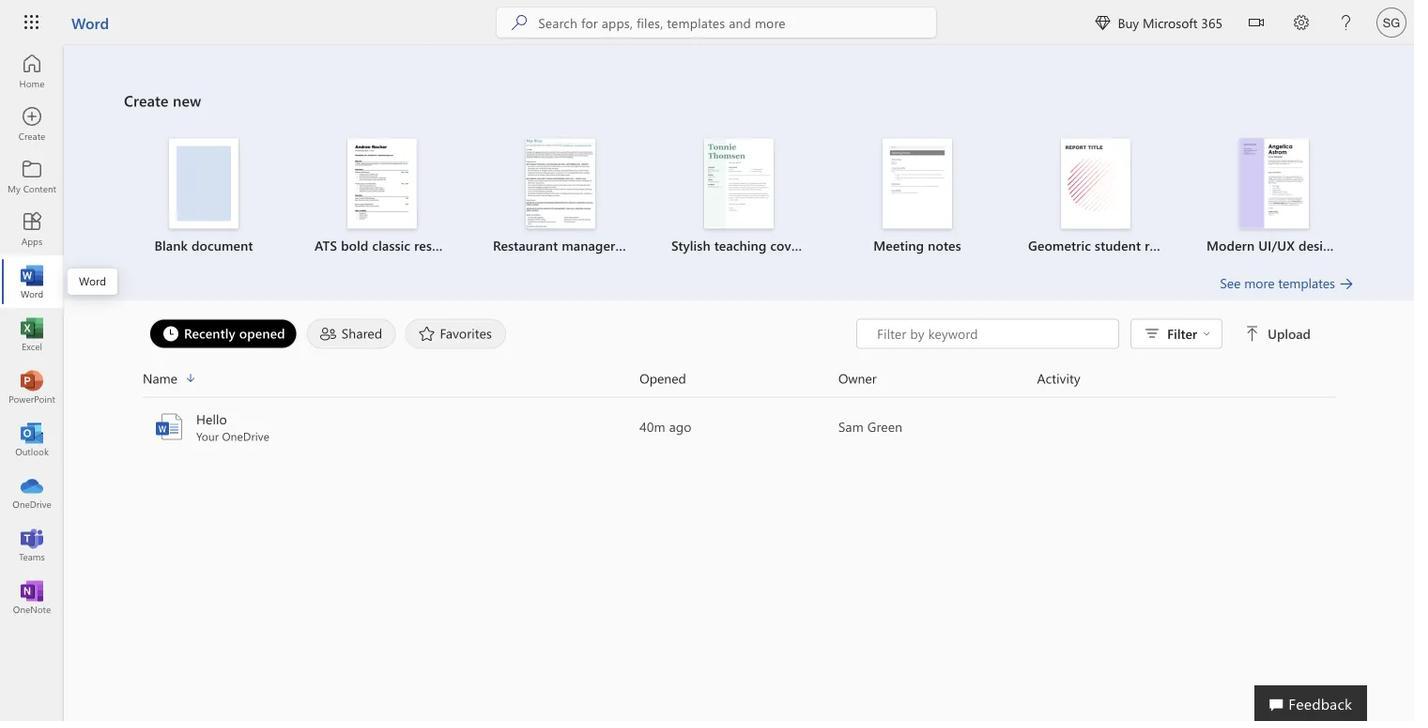 Task type: describe. For each thing, give the bounding box(es) containing it.
filter
[[1167, 325, 1197, 342]]

templates
[[1278, 274, 1335, 292]]

restaurant manager resume image
[[526, 139, 595, 229]]

Filter by keyword text field
[[875, 324, 1109, 343]]

meeting
[[874, 237, 924, 254]]

see
[[1220, 274, 1241, 292]]

filter 
[[1167, 325, 1211, 342]]

sg
[[1383, 15, 1400, 30]]

ui/ux
[[1259, 237, 1295, 254]]

bold
[[341, 237, 369, 254]]

restaurant manager resume element
[[483, 139, 663, 264]]

meeting notes
[[874, 237, 961, 254]]

restaurant
[[493, 237, 558, 254]]

activity
[[1037, 370, 1081, 387]]

recently opened
[[184, 324, 285, 342]]


[[1249, 15, 1264, 30]]

apps image
[[23, 220, 41, 239]]

tab list inside create new main content
[[145, 319, 857, 349]]

sam
[[838, 418, 864, 435]]

stylish
[[671, 237, 711, 254]]

hello
[[196, 410, 227, 428]]

more
[[1244, 274, 1275, 292]]

ats bold classic resume
[[315, 237, 459, 254]]

outlook image
[[23, 430, 41, 449]]

name button
[[143, 368, 640, 389]]

favorites
[[440, 324, 492, 342]]

stylish teaching cover letter image
[[704, 139, 774, 229]]

40m ago
[[640, 418, 692, 435]]


[[1203, 330, 1211, 338]]

favorites element
[[405, 319, 506, 349]]

create
[[124, 90, 169, 110]]

modern
[[1207, 237, 1255, 254]]

document
[[192, 237, 253, 254]]

opened
[[239, 324, 285, 342]]

geometric student report
[[1028, 237, 1183, 254]]

blank document element
[[126, 139, 282, 264]]

shared
[[342, 324, 382, 342]]

upload
[[1268, 325, 1311, 342]]

name
[[143, 370, 177, 387]]

ats bold classic resume image
[[347, 139, 417, 229]]

buy
[[1118, 14, 1139, 31]]

0 vertical spatial word image
[[23, 272, 41, 291]]

teams image
[[23, 535, 41, 554]]

none search field inside word banner
[[497, 8, 936, 38]]

40m
[[640, 418, 665, 435]]

create new main content
[[64, 45, 1414, 452]]

word inside banner
[[71, 12, 109, 32]]

geometric student report element
[[1018, 139, 1183, 264]]

 buy microsoft 365
[[1095, 14, 1223, 31]]

teaching
[[714, 237, 767, 254]]

opened button
[[640, 368, 838, 389]]

notes
[[928, 237, 961, 254]]

365
[[1201, 14, 1223, 31]]

recently opened tab
[[145, 319, 302, 349]]

1 resume from the left
[[414, 237, 459, 254]]

recently
[[184, 324, 235, 342]]

sam green
[[838, 418, 903, 435]]

2 cover from the left
[[1355, 237, 1388, 254]]

geometric
[[1028, 237, 1091, 254]]

word image inside name hello cell
[[154, 412, 184, 442]]

microsoft
[[1143, 14, 1198, 31]]

feedback button
[[1255, 686, 1367, 721]]

restaurant manager resume
[[493, 237, 663, 254]]

word element
[[0, 255, 64, 308]]

word tooltip
[[68, 269, 117, 295]]

onenote image
[[23, 588, 41, 607]]



Task type: vqa. For each thing, say whether or not it's contained in the screenshot.
menu
no



Task type: locate. For each thing, give the bounding box(es) containing it.
hello your onedrive
[[196, 410, 269, 444]]

row containing name
[[143, 368, 1335, 398]]

manager
[[562, 237, 615, 254]]

resume left stylish at the top of the page
[[619, 237, 663, 254]]

shared element
[[307, 319, 396, 349]]

see more templates
[[1220, 274, 1335, 292]]

ago
[[669, 418, 692, 435]]

recently opened element
[[149, 319, 297, 349]]

Search box. Suggestions appear as you type. search field
[[538, 8, 936, 38]]

onedrive image
[[23, 483, 41, 501]]

powerpoint image
[[23, 377, 41, 396]]

cover left the 'lette' at the top of page
[[1355, 237, 1388, 254]]

green
[[867, 418, 903, 435]]

blank document
[[154, 237, 253, 254]]

resume right classic
[[414, 237, 459, 254]]

owner button
[[838, 368, 1037, 389]]

1 horizontal spatial cover
[[1355, 237, 1388, 254]]

name hello cell
[[143, 410, 640, 444]]

home image
[[23, 62, 41, 81]]

 button
[[1234, 0, 1279, 48]]

resume
[[414, 237, 459, 254], [619, 237, 663, 254]]

student
[[1095, 237, 1141, 254]]

0 horizontal spatial cover
[[770, 237, 803, 254]]

shared tab
[[302, 319, 400, 349]]

activity, column 4 of 4 column header
[[1037, 368, 1335, 389]]

1 horizontal spatial resume
[[619, 237, 663, 254]]

0 horizontal spatial word image
[[23, 272, 41, 291]]

excel image
[[23, 325, 41, 344]]

create image
[[23, 115, 41, 133]]

stylish teaching cover letter
[[671, 237, 839, 254]]

0 horizontal spatial resume
[[414, 237, 459, 254]]

report
[[1145, 237, 1183, 254]]

displaying 1 out of 9 files. status
[[857, 319, 1315, 349]]


[[1095, 15, 1110, 30]]

word image left your
[[154, 412, 184, 442]]

modern ui/ux designer cover lette
[[1207, 237, 1414, 254]]

list containing blank document
[[124, 122, 1414, 274]]

cover left letter
[[770, 237, 803, 254]]

modern ui/ux designer cover letter element
[[1196, 139, 1414, 264]]

1 vertical spatial word
[[79, 273, 106, 288]]

stylish teaching cover letter element
[[661, 139, 839, 264]]

your
[[196, 429, 219, 444]]

meeting notes element
[[840, 139, 995, 264]]

1 cover from the left
[[770, 237, 803, 254]]

geometric student report image
[[1061, 139, 1131, 229]]

2 resume from the left
[[619, 237, 663, 254]]

new
[[173, 90, 201, 110]]

list
[[124, 122, 1414, 274]]

favorites tab
[[400, 319, 511, 349]]

lette
[[1392, 237, 1414, 254]]

feedback
[[1289, 693, 1352, 713]]

designer
[[1299, 237, 1351, 254]]

ats
[[315, 237, 337, 254]]

 upload
[[1245, 325, 1311, 342]]

1 vertical spatial word image
[[154, 412, 184, 442]]

word inside tooltip
[[79, 273, 106, 288]]

cover
[[770, 237, 803, 254], [1355, 237, 1388, 254]]

1 horizontal spatial word image
[[154, 412, 184, 442]]

modern ui/ux designer cover letter image
[[1240, 139, 1309, 229]]


[[1245, 326, 1260, 341]]

opened
[[640, 370, 686, 387]]

navigation
[[0, 45, 64, 624]]

onedrive
[[222, 429, 269, 444]]

letter
[[807, 237, 839, 254]]

row inside create new main content
[[143, 368, 1335, 398]]

word image up excel icon
[[23, 272, 41, 291]]

None search field
[[497, 8, 936, 38]]

create new
[[124, 90, 201, 110]]

row
[[143, 368, 1335, 398]]

list inside create new main content
[[124, 122, 1414, 274]]

owner
[[838, 370, 877, 387]]

tab list
[[145, 319, 857, 349]]

word
[[71, 12, 109, 32], [79, 273, 106, 288]]

ats bold classic resume element
[[304, 139, 460, 264]]

see more templates button
[[1220, 274, 1354, 293]]

0 vertical spatial word
[[71, 12, 109, 32]]

word image
[[23, 272, 41, 291], [154, 412, 184, 442]]

word banner
[[0, 0, 1414, 48]]

classic
[[372, 237, 410, 254]]

meeting notes image
[[883, 139, 952, 229]]

sg button
[[1369, 0, 1414, 45]]

blank
[[154, 237, 188, 254]]

my content image
[[23, 167, 41, 186]]

tab list containing recently opened
[[145, 319, 857, 349]]



